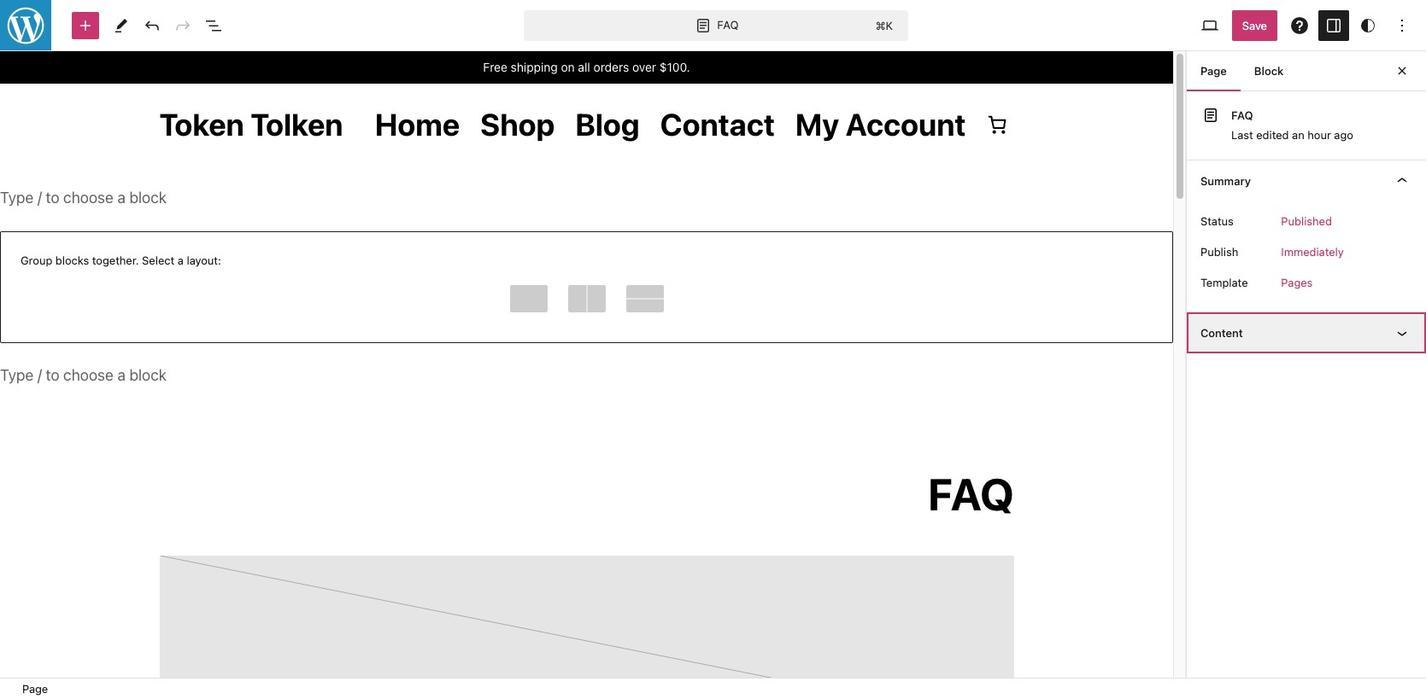 Task type: describe. For each thing, give the bounding box(es) containing it.
immediately button
[[1271, 236, 1354, 267]]

summary button
[[1187, 160, 1426, 201]]

pages button
[[1271, 267, 1323, 298]]

editor top bar region
[[0, 0, 1426, 51]]

site icon image
[[0, 0, 53, 53]]

last
[[1231, 128, 1253, 142]]

summary
[[1201, 174, 1251, 188]]

pages
[[1281, 276, 1313, 289]]

tools image
[[111, 15, 132, 35]]

toggle block inserter image
[[75, 15, 96, 35]]

block
[[1254, 64, 1284, 78]]

published button
[[1271, 206, 1342, 236]]

status
[[1201, 214, 1234, 228]]

hour
[[1308, 128, 1331, 142]]

publish
[[1201, 245, 1238, 259]]

faq for faq last edited an hour ago
[[1231, 109, 1253, 122]]

⌘k
[[876, 18, 893, 32]]



Task type: locate. For each thing, give the bounding box(es) containing it.
page
[[1201, 64, 1227, 78], [22, 683, 48, 696]]

settings image
[[1324, 15, 1344, 35]]

immediately
[[1281, 245, 1344, 259]]

template
[[1201, 276, 1248, 289]]

options image
[[1392, 15, 1413, 35]]

styles image
[[1358, 15, 1378, 35]]

faq inside faq last edited an hour ago
[[1231, 109, 1253, 122]]

0 vertical spatial page
[[1201, 64, 1227, 78]]

view image
[[1200, 15, 1220, 35]]

page button
[[1187, 50, 1241, 91]]

redo image
[[173, 15, 193, 35]]

ago
[[1334, 128, 1354, 142]]

content button
[[1187, 312, 1426, 353]]

help image
[[1290, 15, 1310, 35]]

block button
[[1241, 50, 1297, 91]]

undo image
[[142, 15, 162, 35]]

faq last edited an hour ago
[[1231, 109, 1354, 142]]

1 vertical spatial faq
[[1231, 109, 1253, 122]]

content
[[1201, 326, 1243, 340]]

1 vertical spatial page
[[22, 683, 48, 696]]

faq inside editor top bar "region"
[[717, 18, 739, 31]]

edited
[[1256, 128, 1289, 142]]

1 horizontal spatial page
[[1201, 64, 1227, 78]]

1 horizontal spatial faq
[[1231, 109, 1253, 122]]

save
[[1242, 18, 1267, 32]]

0 horizontal spatial page
[[22, 683, 48, 696]]

0 vertical spatial faq
[[717, 18, 739, 31]]

close settings image
[[1392, 61, 1413, 81]]

faq
[[717, 18, 739, 31], [1231, 109, 1253, 122]]

page inside button
[[1201, 64, 1227, 78]]

published
[[1281, 214, 1332, 228]]

faq for faq
[[717, 18, 739, 31]]

list view image
[[203, 15, 224, 35]]

an
[[1292, 128, 1305, 142]]

save button
[[1232, 10, 1278, 41]]

0 horizontal spatial faq
[[717, 18, 739, 31]]



Task type: vqa. For each thing, say whether or not it's contained in the screenshot.
the top Page
yes



